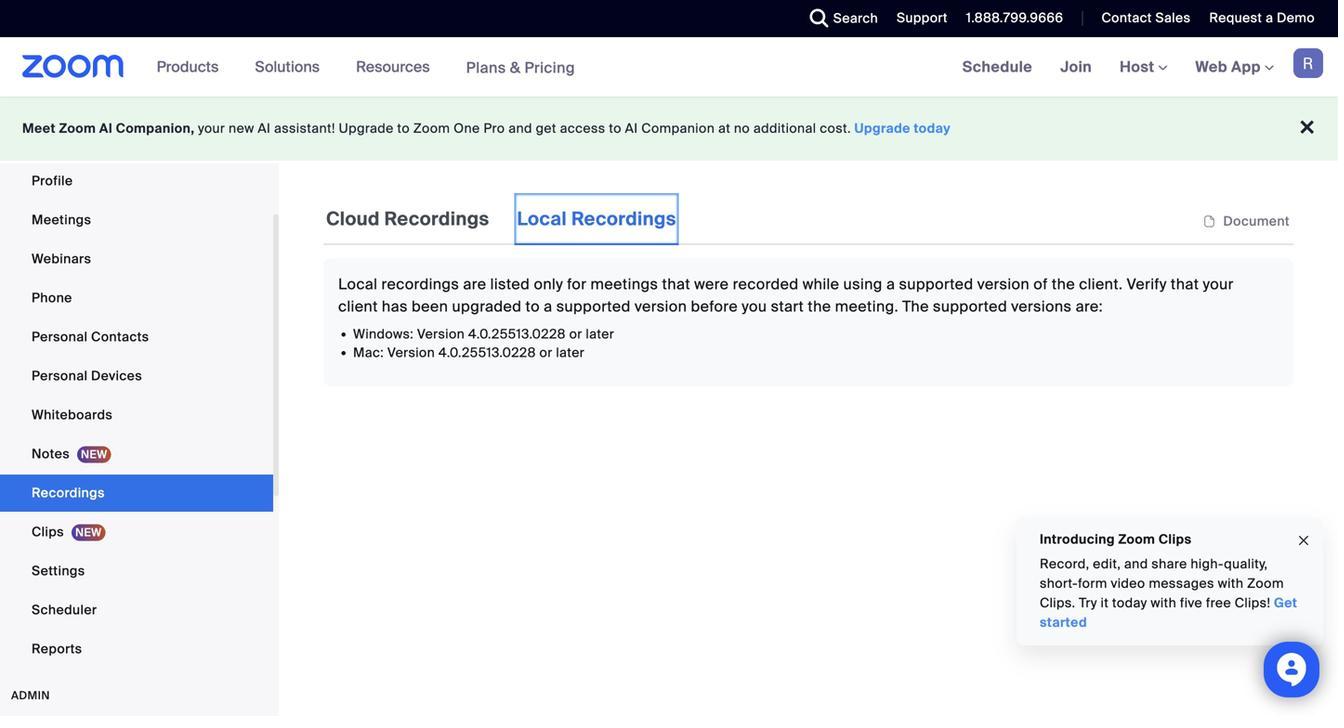 Task type: vqa. For each thing, say whether or not it's contained in the screenshot.
and inside the RECORD, EDIT, AND SHARE HIGH-QUALITY, SHORT-FORM VIDEO MESSAGES WITH ZOOM CLIPS. TRY IT TODAY WITH FIVE FREE CLIPS!
yes



Task type: locate. For each thing, give the bounding box(es) containing it.
local for local recordings are listed only for meetings that were recorded while using a supported version of the client. verify that your client has been upgraded to a supported version before you start the meeting. the supported versions are: windows: version 4.0.25513.0228 or later mac: version 4.0.25513.0228 or later
[[338, 275, 378, 294]]

support
[[897, 9, 948, 26]]

only
[[534, 275, 563, 294]]

0 horizontal spatial your
[[198, 120, 225, 137]]

upgrade down product information navigation
[[339, 120, 394, 137]]

products button
[[157, 37, 227, 97]]

local for local recordings
[[517, 207, 567, 231]]

were
[[694, 275, 729, 294]]

with down messages
[[1151, 595, 1177, 612]]

to inside local recordings are listed only for meetings that were recorded while using a supported version of the client. verify that your client has been upgraded to a supported version before you start the meeting. the supported versions are: windows: version 4.0.25513.0228 or later mac: version 4.0.25513.0228 or later
[[526, 297, 540, 316]]

version down meetings
[[635, 297, 687, 316]]

ai
[[99, 120, 113, 137], [258, 120, 271, 137], [625, 120, 638, 137]]

a left demo
[[1266, 9, 1274, 26]]

that right verify
[[1171, 275, 1199, 294]]

1 vertical spatial local
[[338, 275, 378, 294]]

notes link
[[0, 436, 273, 473]]

today inside meet zoom ai companion, "footer"
[[914, 120, 951, 137]]

0 vertical spatial 4.0.25513.0228
[[468, 326, 566, 343]]

with
[[1218, 575, 1244, 593], [1151, 595, 1177, 612]]

access
[[560, 120, 606, 137]]

get
[[536, 120, 557, 137]]

recordings inside local recordings 'tab'
[[572, 207, 676, 231]]

that
[[662, 275, 691, 294], [1171, 275, 1199, 294]]

zoom
[[59, 120, 96, 137], [413, 120, 450, 137], [1119, 531, 1156, 548], [1248, 575, 1284, 593]]

0 horizontal spatial version
[[635, 297, 687, 316]]

2 horizontal spatial to
[[609, 120, 622, 137]]

edit,
[[1093, 556, 1121, 573]]

request
[[1210, 9, 1263, 26]]

with up the free
[[1218, 575, 1244, 593]]

1 vertical spatial and
[[1125, 556, 1148, 573]]

0 horizontal spatial clips
[[32, 524, 64, 541]]

0 vertical spatial with
[[1218, 575, 1244, 593]]

a down only
[[544, 297, 553, 316]]

local
[[517, 207, 567, 231], [338, 275, 378, 294]]

0 horizontal spatial local
[[338, 275, 378, 294]]

solutions button
[[255, 37, 328, 97]]

ai right the new
[[258, 120, 271, 137]]

of
[[1034, 275, 1048, 294]]

0 horizontal spatial today
[[914, 120, 951, 137]]

and up video
[[1125, 556, 1148, 573]]

0 vertical spatial today
[[914, 120, 951, 137]]

0 horizontal spatial recordings
[[32, 485, 105, 502]]

recordings
[[385, 207, 489, 231], [572, 207, 676, 231], [32, 485, 105, 502]]

and
[[509, 120, 532, 137], [1125, 556, 1148, 573]]

1 vertical spatial personal
[[32, 368, 88, 385]]

close image
[[1297, 531, 1312, 552]]

or down only
[[540, 344, 553, 362]]

or
[[569, 326, 582, 343], [540, 344, 553, 362]]

recordings
[[382, 275, 459, 294]]

upgrade
[[339, 120, 394, 137], [855, 120, 911, 137]]

are:
[[1076, 297, 1103, 316]]

for
[[567, 275, 587, 294]]

to down only
[[526, 297, 540, 316]]

0 horizontal spatial a
[[544, 297, 553, 316]]

introducing
[[1040, 531, 1115, 548]]

get started link
[[1040, 595, 1298, 632]]

2 upgrade from the left
[[855, 120, 911, 137]]

&
[[510, 58, 521, 77]]

1 vertical spatial today
[[1113, 595, 1148, 612]]

0 horizontal spatial the
[[808, 297, 831, 316]]

2 ai from the left
[[258, 120, 271, 137]]

0 vertical spatial or
[[569, 326, 582, 343]]

version
[[417, 326, 465, 343], [387, 344, 435, 362]]

0 vertical spatial local
[[517, 207, 567, 231]]

cloud recordings
[[326, 207, 489, 231]]

pro
[[484, 120, 505, 137]]

2 horizontal spatial ai
[[625, 120, 638, 137]]

and left get
[[509, 120, 532, 137]]

version left of in the right top of the page
[[978, 275, 1030, 294]]

host
[[1120, 57, 1159, 77]]

1 horizontal spatial that
[[1171, 275, 1199, 294]]

recordings up recordings on the top left of the page
[[385, 207, 489, 231]]

support link
[[883, 0, 953, 37], [897, 9, 948, 26]]

1 horizontal spatial and
[[1125, 556, 1148, 573]]

1 horizontal spatial later
[[586, 326, 615, 343]]

five
[[1180, 595, 1203, 612]]

settings link
[[0, 553, 273, 590]]

clips up share
[[1159, 531, 1192, 548]]

0 vertical spatial your
[[198, 120, 225, 137]]

it
[[1101, 595, 1109, 612]]

the right of in the right top of the page
[[1052, 275, 1075, 294]]

later
[[586, 326, 615, 343], [556, 344, 585, 362]]

contact
[[1102, 9, 1152, 26]]

a right using
[[887, 275, 895, 294]]

phone
[[32, 290, 72, 307]]

the
[[1052, 275, 1075, 294], [808, 297, 831, 316]]

1 vertical spatial or
[[540, 344, 553, 362]]

that left were
[[662, 275, 691, 294]]

recordings up meetings
[[572, 207, 676, 231]]

personal down "phone"
[[32, 329, 88, 346]]

local up only
[[517, 207, 567, 231]]

1 ai from the left
[[99, 120, 113, 137]]

meet zoom ai companion, your new ai assistant! upgrade to zoom one pro and get access to ai companion at no additional cost. upgrade today
[[22, 120, 951, 137]]

2 personal from the top
[[32, 368, 88, 385]]

new
[[229, 120, 254, 137]]

at
[[718, 120, 731, 137]]

plans & pricing link
[[466, 58, 575, 77], [466, 58, 575, 77]]

ai left companion
[[625, 120, 638, 137]]

local inside 'tab'
[[517, 207, 567, 231]]

scheduler
[[32, 602, 97, 619]]

reports link
[[0, 631, 273, 668]]

meet zoom ai companion, footer
[[0, 97, 1338, 161]]

1 horizontal spatial your
[[1203, 275, 1234, 294]]

0 horizontal spatial ai
[[99, 120, 113, 137]]

the down while
[[808, 297, 831, 316]]

1 vertical spatial version
[[635, 297, 687, 316]]

profile link
[[0, 163, 273, 200]]

to
[[397, 120, 410, 137], [609, 120, 622, 137], [526, 297, 540, 316]]

notes
[[32, 446, 70, 463]]

0 vertical spatial the
[[1052, 275, 1075, 294]]

schedule link
[[949, 37, 1047, 97]]

no
[[734, 120, 750, 137]]

and inside record, edit, and share high-quality, short-form video messages with zoom clips. try it today with five free clips!
[[1125, 556, 1148, 573]]

whiteboards link
[[0, 397, 273, 434]]

local recordings are listed only for meetings that were recorded while using a supported version of the client. verify that your client has been upgraded to a supported version before you start the meeting. the supported versions are: windows: version 4.0.25513.0228 or later mac: version 4.0.25513.0228 or later
[[338, 275, 1234, 362]]

ai left companion,
[[99, 120, 113, 137]]

recordings inside cloud recordings tab
[[385, 207, 489, 231]]

webinars link
[[0, 241, 273, 278]]

plans
[[466, 58, 506, 77]]

request a demo
[[1210, 9, 1315, 26]]

or down for
[[569, 326, 582, 343]]

join link
[[1047, 37, 1106, 97]]

meeting.
[[835, 297, 899, 316]]

0 vertical spatial version
[[978, 275, 1030, 294]]

app
[[1232, 57, 1261, 77]]

web app button
[[1196, 57, 1274, 77]]

today down schedule link at the right top
[[914, 120, 951, 137]]

contact sales link
[[1088, 0, 1196, 37], [1102, 9, 1191, 26]]

today
[[914, 120, 951, 137], [1113, 595, 1148, 612]]

video
[[1111, 575, 1146, 593]]

cost.
[[820, 120, 851, 137]]

0 horizontal spatial and
[[509, 120, 532, 137]]

2 horizontal spatial recordings
[[572, 207, 676, 231]]

personal
[[32, 329, 88, 346], [32, 368, 88, 385]]

version down been in the top left of the page
[[417, 326, 465, 343]]

client
[[338, 297, 378, 316]]

0 horizontal spatial upgrade
[[339, 120, 394, 137]]

recordings link
[[0, 475, 273, 512]]

local up "client"
[[338, 275, 378, 294]]

get started
[[1040, 595, 1298, 632]]

upgrade right the cost.
[[855, 120, 911, 137]]

1 vertical spatial your
[[1203, 275, 1234, 294]]

1.888.799.9666 button up schedule link at the right top
[[967, 9, 1064, 26]]

personal up whiteboards
[[32, 368, 88, 385]]

1 personal from the top
[[32, 329, 88, 346]]

0 vertical spatial version
[[417, 326, 465, 343]]

clips up settings
[[32, 524, 64, 541]]

a
[[1266, 9, 1274, 26], [887, 275, 895, 294], [544, 297, 553, 316]]

recordings inside recordings link
[[32, 485, 105, 502]]

1 horizontal spatial ai
[[258, 120, 271, 137]]

using
[[844, 275, 883, 294]]

0 vertical spatial personal
[[32, 329, 88, 346]]

2 that from the left
[[1171, 275, 1199, 294]]

0 horizontal spatial later
[[556, 344, 585, 362]]

local inside local recordings are listed only for meetings that were recorded while using a supported version of the client. verify that your client has been upgraded to a supported version before you start the meeting. the supported versions are: windows: version 4.0.25513.0228 or later mac: version 4.0.25513.0228 or later
[[338, 275, 378, 294]]

recordings down notes
[[32, 485, 105, 502]]

1 horizontal spatial or
[[569, 326, 582, 343]]

0 vertical spatial and
[[509, 120, 532, 137]]

1 horizontal spatial upgrade
[[855, 120, 911, 137]]

to down resources dropdown button
[[397, 120, 410, 137]]

your down file image
[[1203, 275, 1234, 294]]

1.888.799.9666 button
[[953, 0, 1068, 37], [967, 9, 1064, 26]]

main content element
[[323, 193, 1294, 387]]

0 horizontal spatial with
[[1151, 595, 1177, 612]]

version down windows:
[[387, 344, 435, 362]]

recordings for cloud recordings
[[385, 207, 489, 231]]

form
[[1078, 575, 1108, 593]]

zoom up clips!
[[1248, 575, 1284, 593]]

0 horizontal spatial that
[[662, 275, 691, 294]]

1 horizontal spatial local
[[517, 207, 567, 231]]

your left the new
[[198, 120, 225, 137]]

1 horizontal spatial today
[[1113, 595, 1148, 612]]

1 vertical spatial 4.0.25513.0228
[[439, 344, 536, 362]]

1 horizontal spatial recordings
[[385, 207, 489, 231]]

2 horizontal spatial a
[[1266, 9, 1274, 26]]

zoom logo image
[[22, 55, 124, 78]]

0 vertical spatial a
[[1266, 9, 1274, 26]]

one
[[454, 120, 480, 137]]

1 horizontal spatial version
[[978, 275, 1030, 294]]

today down video
[[1113, 595, 1148, 612]]

1 vertical spatial a
[[887, 275, 895, 294]]

1 vertical spatial version
[[387, 344, 435, 362]]

to right "access" on the top left of the page
[[609, 120, 622, 137]]

clips link
[[0, 514, 273, 551]]

whiteboards
[[32, 407, 113, 424]]

meetings link
[[0, 202, 273, 239]]

1 vertical spatial the
[[808, 297, 831, 316]]

clips
[[32, 524, 64, 541], [1159, 531, 1192, 548]]

banner
[[0, 37, 1338, 98]]

mac:
[[353, 344, 384, 362]]

host button
[[1120, 57, 1168, 77]]

1 horizontal spatial to
[[526, 297, 540, 316]]

are
[[463, 275, 487, 294]]



Task type: describe. For each thing, give the bounding box(es) containing it.
1 horizontal spatial clips
[[1159, 531, 1192, 548]]

plans & pricing
[[466, 58, 575, 77]]

personal devices link
[[0, 358, 273, 395]]

clips inside personal menu menu
[[32, 524, 64, 541]]

versions
[[1012, 297, 1072, 316]]

1 that from the left
[[662, 275, 691, 294]]

0 horizontal spatial or
[[540, 344, 553, 362]]

demo
[[1277, 9, 1315, 26]]

webinars
[[32, 251, 91, 268]]

phone link
[[0, 280, 273, 317]]

recorded
[[733, 275, 799, 294]]

product information navigation
[[143, 37, 589, 98]]

you
[[742, 297, 767, 316]]

local recordings
[[517, 207, 676, 231]]

personal for personal devices
[[32, 368, 88, 385]]

meetings
[[32, 211, 91, 229]]

supported down for
[[557, 297, 631, 316]]

clips!
[[1235, 595, 1271, 612]]

share
[[1152, 556, 1188, 573]]

zoom up edit,
[[1119, 531, 1156, 548]]

supported up the
[[899, 275, 974, 294]]

cloud recordings tab
[[323, 193, 492, 245]]

2 vertical spatial a
[[544, 297, 553, 316]]

personal contacts
[[32, 329, 149, 346]]

sales
[[1156, 9, 1191, 26]]

zoom left the one
[[413, 120, 450, 137]]

upgrade today link
[[855, 120, 951, 137]]

introducing zoom clips
[[1040, 531, 1192, 548]]

clips.
[[1040, 595, 1076, 612]]

verify
[[1127, 275, 1167, 294]]

while
[[803, 275, 840, 294]]

meetings navigation
[[949, 37, 1338, 98]]

get
[[1274, 595, 1298, 612]]

profile picture image
[[1294, 48, 1324, 78]]

assistant!
[[274, 120, 335, 137]]

1 horizontal spatial with
[[1218, 575, 1244, 593]]

1.888.799.9666
[[967, 9, 1064, 26]]

contact sales
[[1102, 9, 1191, 26]]

personal devices
[[32, 368, 142, 385]]

upgraded
[[452, 297, 522, 316]]

additional
[[754, 120, 817, 137]]

1.888.799.9666 button up schedule at the top of the page
[[953, 0, 1068, 37]]

0 horizontal spatial to
[[397, 120, 410, 137]]

3 ai from the left
[[625, 120, 638, 137]]

web
[[1196, 57, 1228, 77]]

companion,
[[116, 120, 195, 137]]

try
[[1079, 595, 1098, 612]]

zoom right meet
[[59, 120, 96, 137]]

search
[[834, 10, 878, 27]]

tabs of recording tab list
[[323, 193, 679, 245]]

devices
[[91, 368, 142, 385]]

short-
[[1040, 575, 1078, 593]]

1 upgrade from the left
[[339, 120, 394, 137]]

meet
[[22, 120, 56, 137]]

zoom inside record, edit, and share high-quality, short-form video messages with zoom clips. try it today with five free clips!
[[1248, 575, 1284, 593]]

companion
[[642, 120, 715, 137]]

settings
[[32, 563, 85, 580]]

resources button
[[356, 37, 438, 97]]

before
[[691, 297, 738, 316]]

search button
[[796, 0, 883, 37]]

document
[[1224, 213, 1290, 230]]

has
[[382, 297, 408, 316]]

1 vertical spatial later
[[556, 344, 585, 362]]

free
[[1206, 595, 1232, 612]]

today inside record, edit, and share high-quality, short-form video messages with zoom clips. try it today with five free clips!
[[1113, 595, 1148, 612]]

contacts
[[91, 329, 149, 346]]

1 horizontal spatial the
[[1052, 275, 1075, 294]]

cloud
[[326, 207, 380, 231]]

record, edit, and share high-quality, short-form video messages with zoom clips. try it today with five free clips!
[[1040, 556, 1284, 612]]

schedule
[[963, 57, 1033, 77]]

the
[[903, 297, 929, 316]]

file image
[[1203, 214, 1216, 230]]

profile
[[32, 172, 73, 190]]

personal contacts link
[[0, 319, 273, 356]]

products
[[157, 57, 219, 77]]

high-
[[1191, 556, 1224, 573]]

0 vertical spatial later
[[586, 326, 615, 343]]

your inside local recordings are listed only for meetings that were recorded while using a supported version of the client. verify that your client has been upgraded to a supported version before you start the meeting. the supported versions are: windows: version 4.0.25513.0228 or later mac: version 4.0.25513.0228 or later
[[1203, 275, 1234, 294]]

banner containing products
[[0, 37, 1338, 98]]

1 vertical spatial with
[[1151, 595, 1177, 612]]

been
[[412, 297, 448, 316]]

recordings for local recordings
[[572, 207, 676, 231]]

personal for personal contacts
[[32, 329, 88, 346]]

messages
[[1149, 575, 1215, 593]]

meetings
[[591, 275, 658, 294]]

personal menu menu
[[0, 124, 273, 670]]

windows:
[[353, 326, 414, 343]]

start
[[771, 297, 804, 316]]

and inside meet zoom ai companion, "footer"
[[509, 120, 532, 137]]

admin
[[11, 689, 50, 703]]

supported right the
[[933, 297, 1008, 316]]

record,
[[1040, 556, 1090, 573]]

resources
[[356, 57, 430, 77]]

local recordings tab
[[514, 193, 679, 245]]

client.
[[1079, 275, 1123, 294]]

your inside meet zoom ai companion, "footer"
[[198, 120, 225, 137]]

reports
[[32, 641, 82, 658]]

1 horizontal spatial a
[[887, 275, 895, 294]]



